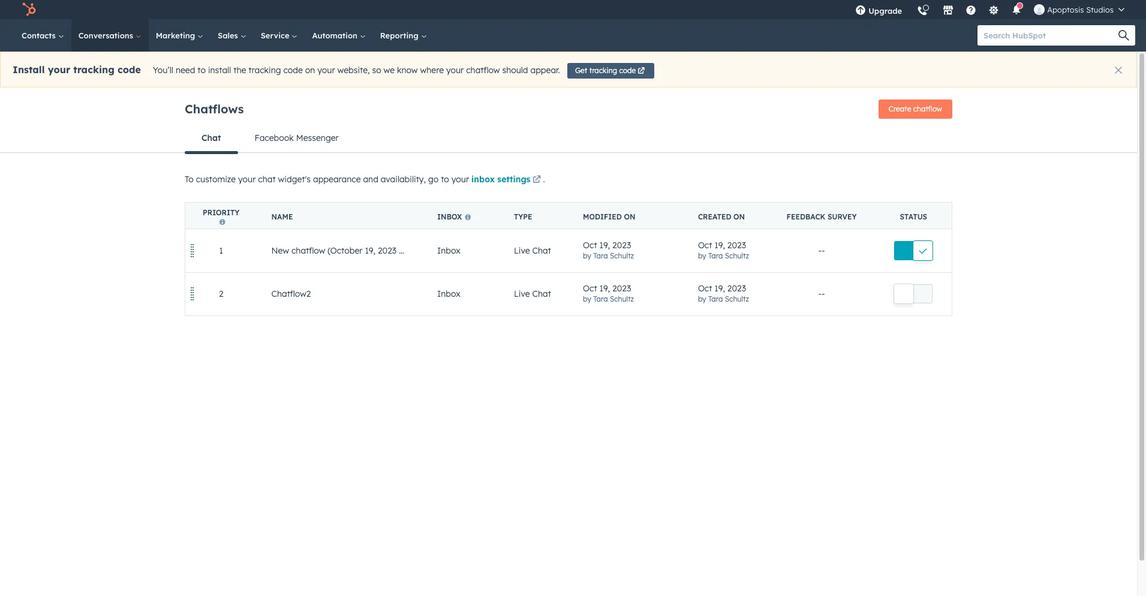 Task type: locate. For each thing, give the bounding box(es) containing it.
on
[[624, 212, 636, 221], [734, 212, 745, 221]]

type
[[514, 212, 533, 221]]

1 live chat from the top
[[514, 245, 551, 256]]

2 on from the left
[[734, 212, 745, 221]]

settings link
[[982, 0, 1007, 19]]

1 live from the top
[[514, 245, 530, 256]]

to right the need
[[198, 65, 206, 76]]

1 on from the left
[[624, 212, 636, 221]]

tracking right the
[[249, 65, 281, 76]]

widget's
[[278, 174, 311, 185]]

get tracking code link
[[568, 63, 655, 79]]

chat
[[258, 174, 276, 185]]

contacts link
[[14, 19, 71, 52]]

2 horizontal spatial chatflow
[[914, 104, 943, 113]]

to
[[185, 174, 194, 185]]

reporting
[[380, 31, 421, 40]]

1 horizontal spatial chatflow
[[466, 65, 500, 76]]

code right get
[[620, 66, 636, 75]]

live
[[514, 245, 530, 256], [514, 289, 530, 300]]

19,
[[600, 240, 610, 251], [715, 240, 725, 251], [365, 245, 376, 256], [600, 283, 610, 294], [715, 283, 725, 294]]

marketing link
[[149, 19, 211, 52]]

created
[[698, 212, 732, 221]]

chat for chatflow2
[[533, 289, 551, 300]]

1 vertical spatial inbox
[[437, 245, 461, 256]]

on right 'modified'
[[624, 212, 636, 221]]

upgrade image
[[856, 5, 867, 16]]

1 vertical spatial chat
[[533, 245, 551, 256]]

service link
[[254, 19, 305, 52]]

--
[[819, 245, 825, 256], [819, 289, 825, 300]]

tara
[[594, 251, 608, 260], [709, 251, 723, 260], [594, 295, 608, 304], [709, 295, 723, 304]]

chatflow right create
[[914, 104, 943, 113]]

on for created on
[[734, 212, 745, 221]]

0 horizontal spatial to
[[198, 65, 206, 76]]

code
[[118, 64, 141, 76], [283, 65, 303, 76], [620, 66, 636, 75]]

tracking
[[73, 64, 115, 76], [249, 65, 281, 76], [590, 66, 618, 75]]

link opens in a new window image
[[533, 173, 541, 188], [533, 176, 541, 185]]

on right created
[[734, 212, 745, 221]]

on
[[305, 65, 315, 76]]

notifications button
[[1007, 0, 1027, 19]]

chatflows banner
[[185, 96, 953, 124]]

inbox settings
[[472, 174, 531, 185]]

your
[[48, 64, 70, 76], [318, 65, 335, 76], [446, 65, 464, 76], [238, 174, 256, 185], [452, 174, 469, 185]]

chatflow2
[[272, 289, 311, 300]]

schultz
[[610, 251, 634, 260], [725, 251, 749, 260], [610, 295, 634, 304], [725, 295, 749, 304]]

2 live from the top
[[514, 289, 530, 300]]

-
[[819, 245, 822, 256], [822, 245, 825, 256], [819, 289, 822, 300], [822, 289, 825, 300]]

2 link opens in a new window image from the top
[[533, 176, 541, 185]]

search image
[[1119, 30, 1130, 41]]

the
[[234, 65, 246, 76]]

code left the on
[[283, 65, 303, 76]]

0 vertical spatial inbox
[[437, 212, 462, 221]]

am)
[[417, 245, 433, 256]]

0 horizontal spatial chatflow
[[292, 245, 325, 256]]

2023
[[613, 240, 631, 251], [728, 240, 747, 251], [378, 245, 397, 256], [613, 283, 631, 294], [728, 283, 747, 294]]

chatflow for new chatflow (october 19, 2023 9:29 am) inbox
[[292, 245, 325, 256]]

service
[[261, 31, 292, 40]]

customize
[[196, 174, 236, 185]]

install your tracking code alert
[[0, 52, 1138, 88]]

to
[[198, 65, 206, 76], [441, 174, 449, 185]]

menu
[[849, 0, 1132, 23]]

0 vertical spatial live
[[514, 245, 530, 256]]

2 -- from the top
[[819, 289, 825, 300]]

facebook messenger
[[255, 133, 339, 143]]

modified
[[583, 212, 622, 221]]

chatflow right new on the top of the page
[[292, 245, 325, 256]]

contacts
[[22, 31, 58, 40]]

modified on
[[583, 212, 636, 221]]

chat for new chatflow (october 19, 2023 9:29 am)
[[533, 245, 551, 256]]

chat
[[202, 133, 221, 143], [533, 245, 551, 256], [533, 289, 551, 300]]

1 vertical spatial live chat
[[514, 289, 551, 300]]

website,
[[338, 65, 370, 76]]

0 horizontal spatial on
[[624, 212, 636, 221]]

tara schultz image
[[1035, 4, 1045, 15]]

0 horizontal spatial tracking
[[73, 64, 115, 76]]

1 vertical spatial live
[[514, 289, 530, 300]]

0 vertical spatial live chat
[[514, 245, 551, 256]]

you'll need to install the tracking code on your website, so we know where your chatflow should appear.
[[153, 65, 560, 76]]

chatflow inside button
[[914, 104, 943, 113]]

3 inbox from the top
[[437, 289, 461, 300]]

live for new chatflow (october 19, 2023 9:29 am)
[[514, 245, 530, 256]]

studios
[[1087, 5, 1114, 14]]

2 horizontal spatial tracking
[[590, 66, 618, 75]]

tracking down conversations
[[73, 64, 115, 76]]

chatflow
[[466, 65, 500, 76], [914, 104, 943, 113], [292, 245, 325, 256]]

1 vertical spatial chatflow
[[914, 104, 943, 113]]

2 horizontal spatial code
[[620, 66, 636, 75]]

settings image
[[989, 5, 1000, 16]]

chat button
[[185, 124, 238, 154]]

should
[[502, 65, 528, 76]]

appearance
[[313, 174, 361, 185]]

2 vertical spatial chatflow
[[292, 245, 325, 256]]

oct
[[583, 240, 597, 251], [698, 240, 713, 251], [583, 283, 597, 294], [698, 283, 713, 294]]

1 vertical spatial --
[[819, 289, 825, 300]]

chatflow left should
[[466, 65, 500, 76]]

live chat
[[514, 245, 551, 256], [514, 289, 551, 300]]

link opens in a new window image inside the inbox settings link
[[533, 176, 541, 185]]

your left inbox
[[452, 174, 469, 185]]

0 vertical spatial chat
[[202, 133, 221, 143]]

and
[[363, 174, 379, 185]]

1 -- from the top
[[819, 245, 825, 256]]

survey
[[828, 212, 857, 221]]

2 vertical spatial chat
[[533, 289, 551, 300]]

on for modified on
[[624, 212, 636, 221]]

0 vertical spatial --
[[819, 245, 825, 256]]

hubspot link
[[14, 2, 45, 17]]

navigation
[[185, 124, 953, 154]]

1 vertical spatial to
[[441, 174, 449, 185]]

inbox
[[437, 212, 462, 221], [437, 245, 461, 256], [437, 289, 461, 300]]

help image
[[966, 5, 977, 16]]

to customize your chat widget's appearance and availability, go to your
[[185, 174, 472, 185]]

0 vertical spatial to
[[198, 65, 206, 76]]

sales link
[[211, 19, 254, 52]]

code left you'll
[[118, 64, 141, 76]]

by
[[583, 251, 592, 260], [698, 251, 707, 260], [583, 295, 592, 304], [698, 295, 707, 304]]

1 horizontal spatial on
[[734, 212, 745, 221]]

-- for chatflow2
[[819, 289, 825, 300]]

conversations link
[[71, 19, 149, 52]]

install
[[208, 65, 231, 76]]

to right go
[[441, 174, 449, 185]]

tracking right get
[[590, 66, 618, 75]]

help button
[[961, 0, 982, 19]]

-- for new chatflow (october 19, 2023 9:29 am)
[[819, 245, 825, 256]]

2 vertical spatial inbox
[[437, 289, 461, 300]]

0 vertical spatial chatflow
[[466, 65, 500, 76]]

2 live chat from the top
[[514, 289, 551, 300]]

(october
[[328, 245, 363, 256]]



Task type: vqa. For each thing, say whether or not it's contained in the screenshot.
Search Hubspot search field
yes



Task type: describe. For each thing, give the bounding box(es) containing it.
marketing
[[156, 31, 197, 40]]

settings
[[498, 174, 531, 185]]

search button
[[1113, 25, 1136, 46]]

calling icon button
[[913, 1, 933, 19]]

status
[[900, 212, 928, 221]]

create chatflow button
[[879, 100, 953, 119]]

navigation containing chat
[[185, 124, 953, 154]]

1
[[219, 245, 223, 256]]

chat inside button
[[202, 133, 221, 143]]

1 horizontal spatial tracking
[[249, 65, 281, 76]]

1 horizontal spatial to
[[441, 174, 449, 185]]

feedback
[[787, 212, 826, 221]]

go
[[428, 174, 439, 185]]

notifications image
[[1012, 5, 1023, 16]]

automation
[[312, 31, 360, 40]]

create
[[889, 104, 912, 113]]

apoptosis studios
[[1048, 5, 1114, 14]]

you'll
[[153, 65, 173, 76]]

get tracking code
[[575, 66, 636, 75]]

2 inbox from the top
[[437, 245, 461, 256]]

reporting link
[[373, 19, 434, 52]]

new chatflow (october 19, 2023 9:29 am) inbox
[[272, 245, 461, 256]]

your right where
[[446, 65, 464, 76]]

live chat for chatflow2
[[514, 289, 551, 300]]

messenger
[[296, 133, 339, 143]]

0 horizontal spatial code
[[118, 64, 141, 76]]

1 link opens in a new window image from the top
[[533, 173, 541, 188]]

install
[[13, 64, 45, 76]]

hubspot image
[[22, 2, 36, 17]]

sales
[[218, 31, 240, 40]]

automation link
[[305, 19, 373, 52]]

conversations
[[78, 31, 135, 40]]

chatflows
[[185, 101, 244, 116]]

apoptosis
[[1048, 5, 1085, 14]]

where
[[420, 65, 444, 76]]

9:29
[[399, 245, 415, 256]]

availability,
[[381, 174, 426, 185]]

1 inbox from the top
[[437, 212, 462, 221]]

facebook
[[255, 133, 294, 143]]

feedback survey
[[787, 212, 857, 221]]

apoptosis studios button
[[1027, 0, 1132, 19]]

get
[[575, 66, 588, 75]]

your right the on
[[318, 65, 335, 76]]

1 horizontal spatial code
[[283, 65, 303, 76]]

upgrade
[[869, 6, 903, 16]]

know
[[397, 65, 418, 76]]

your left the chat
[[238, 174, 256, 185]]

marketplaces image
[[943, 5, 954, 16]]

need
[[176, 65, 195, 76]]

inbox
[[472, 174, 495, 185]]

appear.
[[531, 65, 560, 76]]

.
[[543, 174, 545, 185]]

name
[[272, 212, 293, 221]]

install your tracking code
[[13, 64, 141, 76]]

inbox settings link
[[472, 173, 543, 188]]

menu containing apoptosis studios
[[849, 0, 1132, 23]]

priority
[[203, 208, 240, 217]]

calling icon image
[[918, 6, 928, 17]]

live for chatflow2
[[514, 289, 530, 300]]

chatflow inside install your tracking code alert
[[466, 65, 500, 76]]

live chat for new chatflow (october 19, 2023 9:29 am)
[[514, 245, 551, 256]]

created on
[[698, 212, 745, 221]]

new
[[272, 245, 289, 256]]

facebook messenger button
[[238, 124, 356, 152]]

so
[[372, 65, 381, 76]]

Search HubSpot search field
[[978, 25, 1125, 46]]

2
[[219, 289, 224, 300]]

close image
[[1115, 67, 1123, 74]]

chatflow for create chatflow
[[914, 104, 943, 113]]

to inside install your tracking code alert
[[198, 65, 206, 76]]

marketplaces button
[[936, 0, 961, 19]]

we
[[384, 65, 395, 76]]

your right install
[[48, 64, 70, 76]]

create chatflow
[[889, 104, 943, 113]]



